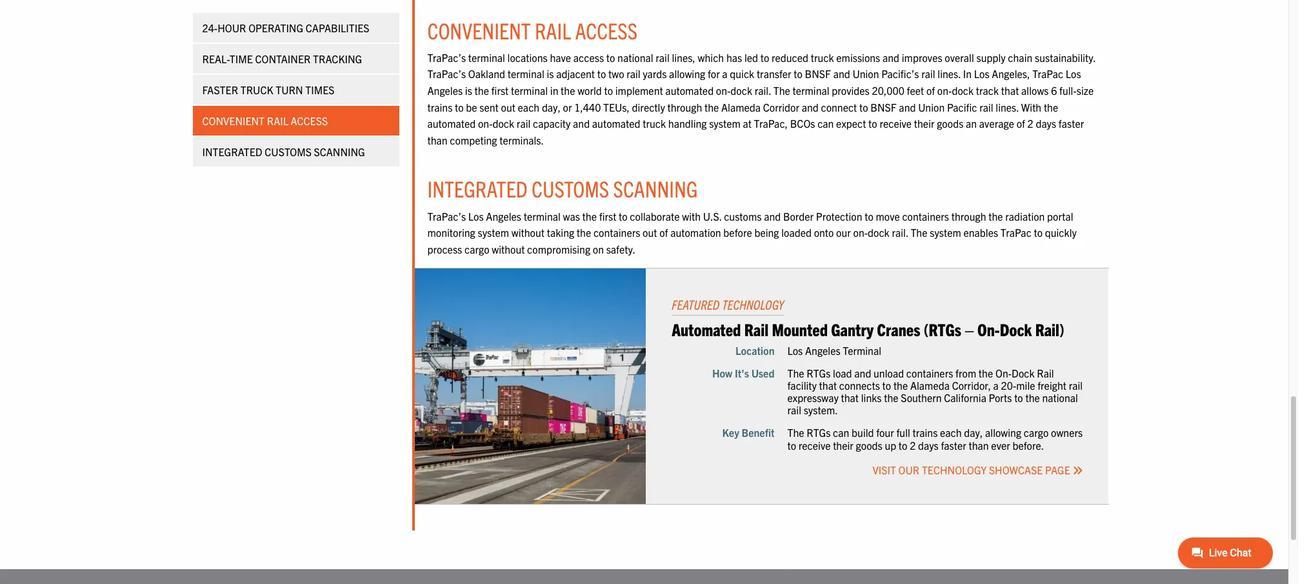 Task type: describe. For each thing, give the bounding box(es) containing it.
a inside the rtgs load and unload containers from the on-dock rail facility that connects to the alameda corridor, a 20-mile freight rail expressway that links the southern california ports to the national rail system.
[[994, 379, 999, 392]]

rail right freight
[[1069, 379, 1083, 392]]

los up full- at top
[[1066, 67, 1082, 80]]

emissions
[[837, 51, 881, 64]]

faster truck turn times
[[202, 83, 335, 96]]

–
[[965, 318, 975, 340]]

rail right two
[[627, 67, 641, 80]]

on- up the pacific
[[938, 84, 952, 97]]

full-
[[1060, 84, 1077, 97]]

0 horizontal spatial that
[[820, 379, 837, 392]]

rtgs for can
[[807, 426, 831, 439]]

visit our technology showcase page link
[[873, 463, 1084, 476]]

24-
[[202, 21, 218, 34]]

real-time container tracking
[[202, 52, 362, 65]]

to right benefit on the right
[[788, 439, 797, 452]]

to right expect
[[869, 117, 878, 130]]

0 vertical spatial containers
[[903, 210, 950, 222]]

first inside trapac's los angeles terminal was the first to collaborate with u.s. customs and border protection to move containers through the radiation portal monitoring system without taking the containers out of automation before being loaded onto our on-dock rail. the system enables trapac to quickly process cargo without compromising on safety.
[[599, 210, 617, 222]]

directly
[[632, 100, 665, 113]]

it's
[[735, 366, 749, 379]]

1 vertical spatial lines.
[[996, 100, 1019, 113]]

through inside trapac's los angeles terminal was the first to collaborate with u.s. customs and border protection to move containers through the radiation portal monitoring system without taking the containers out of automation before being loaded onto our on-dock rail. the system enables trapac to quickly process cargo without compromising on safety.
[[952, 210, 987, 222]]

links
[[862, 391, 882, 404]]

6
[[1052, 84, 1058, 97]]

on- inside the rtgs load and unload containers from the on-dock rail facility that connects to the alameda corridor, a 20-mile freight rail expressway that links the southern california ports to the national rail system.
[[996, 366, 1012, 379]]

rail)
[[1036, 318, 1065, 340]]

the inside the rtgs can build four full trains each day, allowing cargo owners to receive their goods up to 2 days faster than ever before.
[[788, 426, 805, 439]]

up
[[885, 439, 897, 452]]

expect
[[837, 117, 867, 130]]

yards
[[643, 67, 667, 80]]

trapac's for integrated customs scanning
[[428, 210, 466, 222]]

dock inside trapac's los angeles terminal was the first to collaborate with u.s. customs and border protection to move containers through the radiation portal monitoring system without taking the containers out of automation before being loaded onto our on-dock rail. the system enables trapac to quickly process cargo without compromising on safety.
[[868, 226, 890, 239]]

1 vertical spatial convenient rail access
[[202, 114, 328, 127]]

on- down the sent
[[478, 117, 493, 130]]

to left two
[[598, 67, 606, 80]]

portal
[[1048, 210, 1074, 222]]

their inside the rtgs can build four full trains each day, allowing cargo owners to receive their goods up to 2 days faster than ever before.
[[834, 439, 854, 452]]

national inside trapac's terminal locations have access to national rail lines, which has led to reduced truck emissions and improves overall supply chain sustainability. trapac's oakland terminal is adjacent to two rail yards allowing for a quick transfer to bnsf and union pacific's rail lines. in los angeles, trapac los angeles is the first terminal in the world to implement automated on-dock rail. the terminal provides 20,000 feet of on-dock track that allows 6 full-size trains to be sent out each day, or 1,440 teus, directly through the alameda corridor and connect to bnsf and union pacific rail lines. with the automated on-dock rail capacity and automated truck handling system at trapac, bcos can expect to receive their goods an average of 2 days faster than competing terminals.
[[618, 51, 654, 64]]

rail up terminals.
[[517, 117, 531, 130]]

for
[[708, 67, 720, 80]]

rail down facility
[[788, 404, 802, 417]]

20-
[[1002, 379, 1017, 392]]

system inside trapac's terminal locations have access to national rail lines, which has led to reduced truck emissions and improves overall supply chain sustainability. trapac's oakland terminal is adjacent to two rail yards allowing for a quick transfer to bnsf and union pacific's rail lines. in los angeles, trapac los angeles is the first terminal in the world to implement automated on-dock rail. the terminal provides 20,000 feet of on-dock track that allows 6 full-size trains to be sent out each day, or 1,440 teus, directly through the alameda corridor and connect to bnsf and union pacific rail lines. with the automated on-dock rail capacity and automated truck handling system at trapac, bcos can expect to receive their goods an average of 2 days faster than competing terminals.
[[710, 117, 741, 130]]

that inside trapac's terminal locations have access to national rail lines, which has led to reduced truck emissions and improves overall supply chain sustainability. trapac's oakland terminal is adjacent to two rail yards allowing for a quick transfer to bnsf and union pacific's rail lines. in los angeles, trapac los angeles is the first terminal in the world to implement automated on-dock rail. the terminal provides 20,000 feet of on-dock track that allows 6 full-size trains to be sent out each day, or 1,440 teus, directly through the alameda corridor and connect to bnsf and union pacific rail lines. with the automated on-dock rail capacity and automated truck handling system at trapac, bcos can expect to receive their goods an average of 2 days faster than competing terminals.
[[1002, 84, 1020, 97]]

rail down track
[[980, 100, 994, 113]]

connects
[[840, 379, 881, 392]]

build
[[852, 426, 874, 439]]

benefit
[[742, 426, 775, 439]]

our
[[899, 463, 920, 476]]

terminal inside trapac's los angeles terminal was the first to collaborate with u.s. customs and border protection to move containers through the radiation portal monitoring system without taking the containers out of automation before being loaded onto our on-dock rail. the system enables trapac to quickly process cargo without compromising on safety.
[[524, 210, 561, 222]]

to right links
[[883, 379, 892, 392]]

featured
[[672, 297, 720, 313]]

faster truck turn times link
[[193, 75, 399, 105]]

2 horizontal spatial automated
[[666, 84, 714, 97]]

1,440
[[575, 100, 601, 113]]

the rtgs can build four full trains each day, allowing cargo owners to receive their goods up to 2 days faster than ever before.
[[788, 426, 1083, 452]]

2 horizontal spatial system
[[930, 226, 962, 239]]

terminal up oakland
[[469, 51, 505, 64]]

lines,
[[672, 51, 696, 64]]

los inside trapac's los angeles terminal was the first to collaborate with u.s. customs and border protection to move containers through the radiation portal monitoring system without taking the containers out of automation before being loaded onto our on-dock rail. the system enables trapac to quickly process cargo without compromising on safety.
[[469, 210, 484, 222]]

trapac's terminal locations have access to national rail lines, which has led to reduced truck emissions and improves overall supply chain sustainability. trapac's oakland terminal is adjacent to two rail yards allowing for a quick transfer to bnsf and union pacific's rail lines. in los angeles, trapac los angeles is the first terminal in the world to implement automated on-dock rail. the terminal provides 20,000 feet of on-dock track that allows 6 full-size trains to be sent out each day, or 1,440 teus, directly through the alameda corridor and connect to bnsf and union pacific rail lines. with the automated on-dock rail capacity and automated truck handling system at trapac, bcos can expect to receive their goods an average of 2 days faster than competing terminals.
[[428, 51, 1096, 146]]

corridor
[[764, 100, 800, 113]]

capabilities
[[306, 21, 370, 34]]

1 vertical spatial integrated customs scanning
[[428, 175, 698, 202]]

terminal left in on the left of the page
[[511, 84, 548, 97]]

technology inside the featured technology automated rail mounted gantry cranes (rtgs – on-dock rail)
[[722, 297, 784, 313]]

turn
[[276, 83, 303, 96]]

alameda inside the rtgs load and unload containers from the on-dock rail facility that connects to the alameda corridor, a 20-mile freight rail expressway that links the southern california ports to the national rail system.
[[911, 379, 950, 392]]

1 vertical spatial scanning
[[614, 175, 698, 202]]

rail down improves
[[922, 67, 936, 80]]

before.
[[1013, 439, 1045, 452]]

first inside trapac's terminal locations have access to national rail lines, which has led to reduced truck emissions and improves overall supply chain sustainability. trapac's oakland terminal is adjacent to two rail yards allowing for a quick transfer to bnsf and union pacific's rail lines. in los angeles, trapac los angeles is the first terminal in the world to implement automated on-dock rail. the terminal provides 20,000 feet of on-dock track that allows 6 full-size trains to be sent out each day, or 1,440 teus, directly through the alameda corridor and connect to bnsf and union pacific rail lines. with the automated on-dock rail capacity and automated truck handling system at trapac, bcos can expect to receive their goods an average of 2 days faster than competing terminals.
[[492, 84, 509, 97]]

and inside trapac's los angeles terminal was the first to collaborate with u.s. customs and border protection to move containers through the radiation portal monitoring system without taking the containers out of automation before being loaded onto our on-dock rail. the system enables trapac to quickly process cargo without compromising on safety.
[[764, 210, 781, 222]]

1 horizontal spatial bnsf
[[871, 100, 897, 113]]

1 horizontal spatial integrated
[[428, 175, 528, 202]]

be
[[466, 100, 477, 113]]

0 horizontal spatial automated
[[428, 117, 476, 130]]

to right up
[[899, 439, 908, 452]]

four
[[877, 426, 895, 439]]

can inside the rtgs can build four full trains each day, allowing cargo owners to receive their goods up to 2 days faster than ever before.
[[833, 426, 850, 439]]

to down reduced
[[794, 67, 803, 80]]

terminal up connect
[[793, 84, 830, 97]]

angeles,
[[992, 67, 1031, 80]]

and down feet
[[899, 100, 916, 113]]

led
[[745, 51, 759, 64]]

terminal down locations at the left of the page
[[508, 67, 545, 80]]

key benefit
[[723, 426, 775, 439]]

faster
[[202, 83, 238, 96]]

the inside trapac's terminal locations have access to national rail lines, which has led to reduced truck emissions and improves overall supply chain sustainability. trapac's oakland terminal is adjacent to two rail yards allowing for a quick transfer to bnsf and union pacific's rail lines. in los angeles, trapac los angeles is the first terminal in the world to implement automated on-dock rail. the terminal provides 20,000 feet of on-dock track that allows 6 full-size trains to be sent out each day, or 1,440 teus, directly through the alameda corridor and connect to bnsf and union pacific rail lines. with the automated on-dock rail capacity and automated truck handling system at trapac, bcos can expect to receive their goods an average of 2 days faster than competing terminals.
[[774, 84, 791, 97]]

their inside trapac's terminal locations have access to national rail lines, which has led to reduced truck emissions and improves overall supply chain sustainability. trapac's oakland terminal is adjacent to two rail yards allowing for a quick transfer to bnsf and union pacific's rail lines. in los angeles, trapac los angeles is the first terminal in the world to implement automated on-dock rail. the terminal provides 20,000 feet of on-dock track that allows 6 full-size trains to be sent out each day, or 1,440 teus, directly through the alameda corridor and connect to bnsf and union pacific rail lines. with the automated on-dock rail capacity and automated truck handling system at trapac, bcos can expect to receive their goods an average of 2 days faster than competing terminals.
[[915, 117, 935, 130]]

0 horizontal spatial truck
[[643, 117, 666, 130]]

2 inside the rtgs can build four full trains each day, allowing cargo owners to receive their goods up to 2 days faster than ever before.
[[910, 439, 916, 452]]

1 horizontal spatial technology
[[922, 463, 987, 476]]

implement
[[616, 84, 663, 97]]

key
[[723, 426, 740, 439]]

and up pacific's on the right top
[[883, 51, 900, 64]]

goods inside the rtgs can build four full trains each day, allowing cargo owners to receive their goods up to 2 days faster than ever before.
[[856, 439, 883, 452]]

1 horizontal spatial automated
[[593, 117, 641, 130]]

1 horizontal spatial that
[[841, 391, 859, 404]]

improves
[[902, 51, 943, 64]]

collaborate
[[630, 210, 680, 222]]

with
[[1022, 100, 1042, 113]]

provides
[[832, 84, 870, 97]]

move
[[876, 210, 900, 222]]

system.
[[804, 404, 838, 417]]

0 horizontal spatial lines.
[[938, 67, 961, 80]]

time
[[230, 52, 253, 65]]

mounted
[[772, 318, 828, 340]]

gantry
[[832, 318, 874, 340]]

0 vertical spatial convenient rail access
[[428, 16, 638, 44]]

overall
[[945, 51, 975, 64]]

0 vertical spatial union
[[853, 67, 880, 80]]

tracking
[[313, 52, 362, 65]]

capacity
[[533, 117, 571, 130]]

0 vertical spatial is
[[547, 67, 554, 80]]

from
[[956, 366, 977, 379]]

rail. inside trapac's los angeles terminal was the first to collaborate with u.s. customs and border protection to move containers through the radiation portal monitoring system without taking the containers out of automation before being loaded onto our on-dock rail. the system enables trapac to quickly process cargo without compromising on safety.
[[892, 226, 909, 239]]

on
[[593, 243, 604, 255]]

u.s.
[[703, 210, 722, 222]]

quickly
[[1046, 226, 1077, 239]]

faster inside trapac's terminal locations have access to national rail lines, which has led to reduced truck emissions and improves overall supply chain sustainability. trapac's oakland terminal is adjacent to two rail yards allowing for a quick transfer to bnsf and union pacific's rail lines. in los angeles, trapac los angeles is the first terminal in the world to implement automated on-dock rail. the terminal provides 20,000 feet of on-dock track that allows 6 full-size trains to be sent out each day, or 1,440 teus, directly through the alameda corridor and connect to bnsf and union pacific rail lines. with the automated on-dock rail capacity and automated truck handling system at trapac, bcos can expect to receive their goods an average of 2 days faster than competing terminals.
[[1059, 117, 1085, 130]]

0 vertical spatial convenient
[[428, 16, 531, 44]]

to up two
[[607, 51, 616, 64]]

0 vertical spatial integrated customs scanning
[[202, 145, 365, 158]]

feet
[[907, 84, 925, 97]]

each inside trapac's terminal locations have access to national rail lines, which has led to reduced truck emissions and improves overall supply chain sustainability. trapac's oakland terminal is adjacent to two rail yards allowing for a quick transfer to bnsf and union pacific's rail lines. in los angeles, trapac los angeles is the first terminal in the world to implement automated on-dock rail. the terminal provides 20,000 feet of on-dock track that allows 6 full-size trains to be sent out each day, or 1,440 teus, directly through the alameda corridor and connect to bnsf and union pacific rail lines. with the automated on-dock rail capacity and automated truck handling system at trapac, bcos can expect to receive their goods an average of 2 days faster than competing terminals.
[[518, 100, 540, 113]]

1 vertical spatial containers
[[594, 226, 641, 239]]

transfer
[[757, 67, 792, 80]]

0 vertical spatial truck
[[811, 51, 834, 64]]

dock inside the rtgs load and unload containers from the on-dock rail facility that connects to the alameda corridor, a 20-mile freight rail expressway that links the southern california ports to the national rail system.
[[1012, 366, 1035, 379]]

convenient rail access link
[[193, 106, 399, 136]]

angeles inside trapac's terminal locations have access to national rail lines, which has led to reduced truck emissions and improves overall supply chain sustainability. trapac's oakland terminal is adjacent to two rail yards allowing for a quick transfer to bnsf and union pacific's rail lines. in los angeles, trapac los angeles is the first terminal in the world to implement automated on-dock rail. the terminal provides 20,000 feet of on-dock track that allows 6 full-size trains to be sent out each day, or 1,440 teus, directly through the alameda corridor and connect to bnsf and union pacific rail lines. with the automated on-dock rail capacity and automated truck handling system at trapac, bcos can expect to receive their goods an average of 2 days faster than competing terminals.
[[428, 84, 463, 97]]

trapac inside trapac's terminal locations have access to national rail lines, which has led to reduced truck emissions and improves overall supply chain sustainability. trapac's oakland terminal is adjacent to two rail yards allowing for a quick transfer to bnsf and union pacific's rail lines. in los angeles, trapac los angeles is the first terminal in the world to implement automated on-dock rail. the terminal provides 20,000 feet of on-dock track that allows 6 full-size trains to be sent out each day, or 1,440 teus, directly through the alameda corridor and connect to bnsf and union pacific rail lines. with the automated on-dock rail capacity and automated truck handling system at trapac, bcos can expect to receive their goods an average of 2 days faster than competing terminals.
[[1033, 67, 1064, 80]]

0 vertical spatial without
[[512, 226, 545, 239]]

oakland
[[469, 67, 506, 80]]

in
[[964, 67, 972, 80]]

have
[[550, 51, 571, 64]]

to right led
[[761, 51, 770, 64]]

the rtgs load and unload containers from the on-dock rail facility that connects to the alameda corridor, a 20-mile freight rail expressway that links the southern california ports to the national rail system.
[[788, 366, 1083, 417]]

0 horizontal spatial is
[[465, 84, 472, 97]]

receive inside the rtgs can build four full trains each day, allowing cargo owners to receive their goods up to 2 days faster than ever before.
[[799, 439, 831, 452]]

los down mounted
[[788, 344, 803, 357]]

has
[[727, 51, 743, 64]]

0 vertical spatial scanning
[[314, 145, 365, 158]]

access inside convenient rail access link
[[291, 114, 328, 127]]

to right ports in the right of the page
[[1015, 391, 1024, 404]]

freight
[[1038, 379, 1067, 392]]

real-time container tracking link
[[193, 44, 399, 74]]

supply
[[977, 51, 1006, 64]]

1 vertical spatial without
[[492, 243, 525, 255]]

to left collaborate
[[619, 210, 628, 222]]

(rtgs
[[924, 318, 962, 340]]

california
[[945, 391, 987, 404]]

trains inside trapac's terminal locations have access to national rail lines, which has led to reduced truck emissions and improves overall supply chain sustainability. trapac's oakland terminal is adjacent to two rail yards allowing for a quick transfer to bnsf and union pacific's rail lines. in los angeles, trapac los angeles is the first terminal in the world to implement automated on-dock rail. the terminal provides 20,000 feet of on-dock track that allows 6 full-size trains to be sent out each day, or 1,440 teus, directly through the alameda corridor and connect to bnsf and union pacific rail lines. with the automated on-dock rail capacity and automated truck handling system at trapac, bcos can expect to receive their goods an average of 2 days faster than competing terminals.
[[428, 100, 453, 113]]

our
[[837, 226, 851, 239]]

facility
[[788, 379, 817, 392]]

before
[[724, 226, 753, 239]]

2 inside trapac's terminal locations have access to national rail lines, which has led to reduced truck emissions and improves overall supply chain sustainability. trapac's oakland terminal is adjacent to two rail yards allowing for a quick transfer to bnsf and union pacific's rail lines. in los angeles, trapac los angeles is the first terminal in the world to implement automated on-dock rail. the terminal provides 20,000 feet of on-dock track that allows 6 full-size trains to be sent out each day, or 1,440 teus, directly through the alameda corridor and connect to bnsf and union pacific rail lines. with the automated on-dock rail capacity and automated truck handling system at trapac, bcos can expect to receive their goods an average of 2 days faster than competing terminals.
[[1028, 117, 1034, 130]]

on- down for
[[716, 84, 731, 97]]

times
[[306, 83, 335, 96]]

track
[[977, 84, 999, 97]]

visit our technology showcase page
[[873, 463, 1073, 476]]



Task type: vqa. For each thing, say whether or not it's contained in the screenshot.
bottommost RTGs
yes



Task type: locate. For each thing, give the bounding box(es) containing it.
pacific
[[948, 100, 978, 113]]

day, left or
[[542, 100, 561, 113]]

dock up the pacific
[[952, 84, 974, 97]]

2 horizontal spatial of
[[1017, 117, 1026, 130]]

competing
[[450, 133, 497, 146]]

1 horizontal spatial goods
[[937, 117, 964, 130]]

to left be
[[455, 100, 464, 113]]

0 vertical spatial 2
[[1028, 117, 1034, 130]]

rtgs for load
[[807, 366, 831, 379]]

1 horizontal spatial scanning
[[614, 175, 698, 202]]

alameda inside trapac's terminal locations have access to national rail lines, which has led to reduced truck emissions and improves overall supply chain sustainability. trapac's oakland terminal is adjacent to two rail yards allowing for a quick transfer to bnsf and union pacific's rail lines. in los angeles, trapac los angeles is the first terminal in the world to implement automated on-dock rail. the terminal provides 20,000 feet of on-dock track that allows 6 full-size trains to be sent out each day, or 1,440 teus, directly through the alameda corridor and connect to bnsf and union pacific rail lines. with the automated on-dock rail capacity and automated truck handling system at trapac, bcos can expect to receive their goods an average of 2 days faster than competing terminals.
[[722, 100, 761, 113]]

trapac's inside trapac's los angeles terminal was the first to collaborate with u.s. customs and border protection to move containers through the radiation portal monitoring system without taking the containers out of automation before being loaded onto our on-dock rail. the system enables trapac to quickly process cargo without compromising on safety.
[[428, 210, 466, 222]]

rail right mile
[[1038, 366, 1055, 379]]

0 horizontal spatial 2
[[910, 439, 916, 452]]

and up 'bcos'
[[802, 100, 819, 113]]

days
[[1036, 117, 1057, 130], [919, 439, 939, 452]]

0 vertical spatial access
[[576, 16, 638, 44]]

rtgs down system.
[[807, 426, 831, 439]]

national up two
[[618, 51, 654, 64]]

day, left "ever"
[[965, 426, 983, 439]]

1 horizontal spatial truck
[[811, 51, 834, 64]]

0 vertical spatial lines.
[[938, 67, 961, 80]]

can inside trapac's terminal locations have access to national rail lines, which has led to reduced truck emissions and improves overall supply chain sustainability. trapac's oakland terminal is adjacent to two rail yards allowing for a quick transfer to bnsf and union pacific's rail lines. in los angeles, trapac los angeles is the first terminal in the world to implement automated on-dock rail. the terminal provides 20,000 feet of on-dock track that allows 6 full-size trains to be sent out each day, or 1,440 teus, directly through the alameda corridor and connect to bnsf and union pacific rail lines. with the automated on-dock rail capacity and automated truck handling system at trapac, bcos can expect to receive their goods an average of 2 days faster than competing terminals.
[[818, 117, 834, 130]]

0 vertical spatial each
[[518, 100, 540, 113]]

system left 'enables'
[[930, 226, 962, 239]]

dock
[[731, 84, 753, 97], [952, 84, 974, 97], [493, 117, 515, 130], [868, 226, 890, 239]]

automated down the teus,
[[593, 117, 641, 130]]

1 horizontal spatial through
[[952, 210, 987, 222]]

1 horizontal spatial national
[[1043, 391, 1079, 404]]

angeles
[[428, 84, 463, 97], [486, 210, 522, 222], [806, 344, 841, 357]]

the left 'enables'
[[911, 226, 928, 239]]

of
[[927, 84, 936, 97], [1017, 117, 1026, 130], [660, 226, 668, 239]]

0 horizontal spatial day,
[[542, 100, 561, 113]]

rtgs left load
[[807, 366, 831, 379]]

1 horizontal spatial faster
[[1059, 117, 1085, 130]]

customs inside integrated customs scanning link
[[265, 145, 312, 158]]

border
[[784, 210, 814, 222]]

los right in
[[975, 67, 990, 80]]

lines. up average
[[996, 100, 1019, 113]]

southern
[[901, 391, 942, 404]]

2 trapac's from the top
[[428, 67, 466, 80]]

integrated customs scanning down convenient rail access link
[[202, 145, 365, 158]]

day, inside trapac's terminal locations have access to national rail lines, which has led to reduced truck emissions and improves overall supply chain sustainability. trapac's oakland terminal is adjacent to two rail yards allowing for a quick transfer to bnsf and union pacific's rail lines. in los angeles, trapac los angeles is the first terminal in the world to implement automated on-dock rail. the terminal provides 20,000 feet of on-dock track that allows 6 full-size trains to be sent out each day, or 1,440 teus, directly through the alameda corridor and connect to bnsf and union pacific rail lines. with the automated on-dock rail capacity and automated truck handling system at trapac, bcos can expect to receive their goods an average of 2 days faster than competing terminals.
[[542, 100, 561, 113]]

0 horizontal spatial receive
[[799, 439, 831, 452]]

than left competing
[[428, 133, 448, 146]]

days inside trapac's terminal locations have access to national rail lines, which has led to reduced truck emissions and improves overall supply chain sustainability. trapac's oakland terminal is adjacent to two rail yards allowing for a quick transfer to bnsf and union pacific's rail lines. in los angeles, trapac los angeles is the first terminal in the world to implement automated on-dock rail. the terminal provides 20,000 feet of on-dock track that allows 6 full-size trains to be sent out each day, or 1,440 teus, directly through the alameda corridor and connect to bnsf and union pacific rail lines. with the automated on-dock rail capacity and automated truck handling system at trapac, bcos can expect to receive their goods an average of 2 days faster than competing terminals.
[[1036, 117, 1057, 130]]

without left taking
[[512, 226, 545, 239]]

rtgs inside the rtgs load and unload containers from the on-dock rail facility that connects to the alameda corridor, a 20-mile freight rail expressway that links the southern california ports to the national rail system.
[[807, 366, 831, 379]]

0 vertical spatial first
[[492, 84, 509, 97]]

1 horizontal spatial of
[[927, 84, 936, 97]]

0 horizontal spatial alameda
[[722, 100, 761, 113]]

bnsf down 20,000
[[871, 100, 897, 113]]

than inside the rtgs can build four full trains each day, allowing cargo owners to receive their goods up to 2 days faster than ever before.
[[969, 439, 989, 452]]

1 horizontal spatial system
[[710, 117, 741, 130]]

containers right move
[[903, 210, 950, 222]]

corridor,
[[953, 379, 992, 392]]

rail down faster truck turn times
[[267, 114, 289, 127]]

0 vertical spatial rtgs
[[807, 366, 831, 379]]

system
[[710, 117, 741, 130], [478, 226, 509, 239], [930, 226, 962, 239]]

real-
[[202, 52, 230, 65]]

1 vertical spatial convenient
[[202, 114, 265, 127]]

1 vertical spatial trains
[[913, 426, 938, 439]]

national inside the rtgs load and unload containers from the on-dock rail facility that connects to the alameda corridor, a 20-mile freight rail expressway that links the southern california ports to the national rail system.
[[1043, 391, 1079, 404]]

rail up have
[[535, 16, 571, 44]]

the up corridor
[[774, 84, 791, 97]]

size
[[1077, 84, 1094, 97]]

page
[[1046, 463, 1071, 476]]

lines. left in
[[938, 67, 961, 80]]

0 horizontal spatial trapac
[[1001, 226, 1032, 239]]

of down with
[[1017, 117, 1026, 130]]

integrated customs scanning
[[202, 145, 365, 158], [428, 175, 698, 202]]

locations
[[508, 51, 548, 64]]

convenient rail access up locations at the left of the page
[[428, 16, 638, 44]]

0 vertical spatial through
[[668, 100, 703, 113]]

process
[[428, 243, 462, 255]]

2 right up
[[910, 439, 916, 452]]

0 vertical spatial technology
[[722, 297, 784, 313]]

their down feet
[[915, 117, 935, 130]]

monitoring
[[428, 226, 476, 239]]

and down 1,440
[[573, 117, 590, 130]]

access
[[576, 16, 638, 44], [291, 114, 328, 127]]

0 vertical spatial customs
[[265, 145, 312, 158]]

goods left up
[[856, 439, 883, 452]]

dock
[[1000, 318, 1032, 340], [1012, 366, 1035, 379]]

0 horizontal spatial their
[[834, 439, 854, 452]]

containers inside the rtgs load and unload containers from the on-dock rail facility that connects to the alameda corridor, a 20-mile freight rail expressway that links the southern california ports to the national rail system.
[[907, 366, 954, 379]]

1 vertical spatial receive
[[799, 439, 831, 452]]

goods down the pacific
[[937, 117, 964, 130]]

solid image
[[1073, 465, 1084, 476]]

to left move
[[865, 210, 874, 222]]

of inside trapac's los angeles terminal was the first to collaborate with u.s. customs and border protection to move containers through the radiation portal monitoring system without taking the containers out of automation before being loaded onto our on-dock rail. the system enables trapac to quickly process cargo without compromising on safety.
[[660, 226, 668, 239]]

rail. down transfer
[[755, 84, 771, 97]]

0 horizontal spatial through
[[668, 100, 703, 113]]

0 vertical spatial dock
[[1000, 318, 1032, 340]]

teus,
[[604, 100, 630, 113]]

in
[[551, 84, 559, 97]]

footer
[[0, 570, 1289, 584]]

2 vertical spatial containers
[[907, 366, 954, 379]]

world
[[578, 84, 602, 97]]

ever
[[992, 439, 1011, 452]]

on- inside trapac's los angeles terminal was the first to collaborate with u.s. customs and border protection to move containers through the radiation portal monitoring system without taking the containers out of automation before being loaded onto our on-dock rail. the system enables trapac to quickly process cargo without compromising on safety.
[[854, 226, 868, 239]]

terminals.
[[500, 133, 544, 146]]

bnsf down reduced
[[805, 67, 831, 80]]

on- right –
[[978, 318, 1000, 340]]

rail
[[535, 16, 571, 44], [267, 114, 289, 127], [745, 318, 769, 340], [1038, 366, 1055, 379]]

3 trapac's from the top
[[428, 210, 466, 222]]

an
[[966, 117, 977, 130]]

bnsf
[[805, 67, 831, 80], [871, 100, 897, 113]]

through inside trapac's terminal locations have access to national rail lines, which has led to reduced truck emissions and improves overall supply chain sustainability. trapac's oakland terminal is adjacent to two rail yards allowing for a quick transfer to bnsf and union pacific's rail lines. in los angeles, trapac los angeles is the first terminal in the world to implement automated on-dock rail. the terminal provides 20,000 feet of on-dock track that allows 6 full-size trains to be sent out each day, or 1,440 teus, directly through the alameda corridor and connect to bnsf and union pacific rail lines. with the automated on-dock rail capacity and automated truck handling system at trapac, bcos can expect to receive their goods an average of 2 days faster than competing terminals.
[[668, 100, 703, 113]]

rail. inside trapac's terminal locations have access to national rail lines, which has led to reduced truck emissions and improves overall supply chain sustainability. trapac's oakland terminal is adjacent to two rail yards allowing for a quick transfer to bnsf and union pacific's rail lines. in los angeles, trapac los angeles is the first terminal in the world to implement automated on-dock rail. the terminal provides 20,000 feet of on-dock track that allows 6 full-size trains to be sent out each day, or 1,440 teus, directly through the alameda corridor and connect to bnsf and union pacific rail lines. with the automated on-dock rail capacity and automated truck handling system at trapac, bcos can expect to receive their goods an average of 2 days faster than competing terminals.
[[755, 84, 771, 97]]

containers
[[903, 210, 950, 222], [594, 226, 641, 239], [907, 366, 954, 379]]

to
[[607, 51, 616, 64], [761, 51, 770, 64], [598, 67, 606, 80], [794, 67, 803, 80], [605, 84, 613, 97], [455, 100, 464, 113], [860, 100, 869, 113], [869, 117, 878, 130], [619, 210, 628, 222], [865, 210, 874, 222], [1034, 226, 1043, 239], [883, 379, 892, 392], [1015, 391, 1024, 404], [788, 439, 797, 452], [899, 439, 908, 452]]

connect
[[821, 100, 858, 113]]

national up owners
[[1043, 391, 1079, 404]]

scanning down convenient rail access link
[[314, 145, 365, 158]]

access down 'times'
[[291, 114, 328, 127]]

trapac
[[1033, 67, 1064, 80], [1001, 226, 1032, 239]]

system left at
[[710, 117, 741, 130]]

showcase
[[990, 463, 1044, 476]]

los angeles terminal
[[788, 344, 882, 357]]

the up expressway
[[788, 366, 805, 379]]

receive inside trapac's terminal locations have access to national rail lines, which has led to reduced truck emissions and improves overall supply chain sustainability. trapac's oakland terminal is adjacent to two rail yards allowing for a quick transfer to bnsf and union pacific's rail lines. in los angeles, trapac los angeles is the first terminal in the world to implement automated on-dock rail. the terminal provides 20,000 feet of on-dock track that allows 6 full-size trains to be sent out each day, or 1,440 teus, directly through the alameda corridor and connect to bnsf and union pacific rail lines. with the automated on-dock rail capacity and automated truck handling system at trapac, bcos can expect to receive their goods an average of 2 days faster than competing terminals.
[[880, 117, 912, 130]]

adjacent
[[557, 67, 595, 80]]

0 vertical spatial alameda
[[722, 100, 761, 113]]

1 vertical spatial through
[[952, 210, 987, 222]]

than inside trapac's terminal locations have access to national rail lines, which has led to reduced truck emissions and improves overall supply chain sustainability. trapac's oakland terminal is adjacent to two rail yards allowing for a quick transfer to bnsf and union pacific's rail lines. in los angeles, trapac los angeles is the first terminal in the world to implement automated on-dock rail. the terminal provides 20,000 feet of on-dock track that allows 6 full-size trains to be sent out each day, or 1,440 teus, directly through the alameda corridor and connect to bnsf and union pacific rail lines. with the automated on-dock rail capacity and automated truck handling system at trapac, bcos can expect to receive their goods an average of 2 days faster than competing terminals.
[[428, 133, 448, 146]]

1 horizontal spatial access
[[576, 16, 638, 44]]

a right for
[[723, 67, 728, 80]]

their
[[915, 117, 935, 130], [834, 439, 854, 452]]

and up being
[[764, 210, 781, 222]]

bcos
[[791, 117, 816, 130]]

chain
[[1009, 51, 1033, 64]]

allowing down ports in the right of the page
[[986, 426, 1022, 439]]

customs down convenient rail access link
[[265, 145, 312, 158]]

integrated customs scanning link
[[193, 137, 399, 167]]

automated
[[666, 84, 714, 97], [428, 117, 476, 130], [593, 117, 641, 130]]

of right feet
[[927, 84, 936, 97]]

first
[[492, 84, 509, 97], [599, 210, 617, 222]]

1 trapac's from the top
[[428, 51, 466, 64]]

automated
[[672, 318, 741, 340]]

out right the sent
[[501, 100, 516, 113]]

1 horizontal spatial customs
[[532, 175, 610, 202]]

the inside trapac's los angeles terminal was the first to collaborate with u.s. customs and border protection to move containers through the radiation portal monitoring system without taking the containers out of automation before being loaded onto our on-dock rail. the system enables trapac to quickly process cargo without compromising on safety.
[[911, 226, 928, 239]]

trains left be
[[428, 100, 453, 113]]

1 horizontal spatial than
[[969, 439, 989, 452]]

out inside trapac's terminal locations have access to national rail lines, which has led to reduced truck emissions and improves overall supply chain sustainability. trapac's oakland terminal is adjacent to two rail yards allowing for a quick transfer to bnsf and union pacific's rail lines. in los angeles, trapac los angeles is the first terminal in the world to implement automated on-dock rail. the terminal provides 20,000 feet of on-dock track that allows 6 full-size trains to be sent out each day, or 1,440 teus, directly through the alameda corridor and connect to bnsf and union pacific rail lines. with the automated on-dock rail capacity and automated truck handling system at trapac, bcos can expect to receive their goods an average of 2 days faster than competing terminals.
[[501, 100, 516, 113]]

0 horizontal spatial trains
[[428, 100, 453, 113]]

compromising
[[527, 243, 591, 255]]

0 horizontal spatial system
[[478, 226, 509, 239]]

which
[[698, 51, 724, 64]]

2 horizontal spatial that
[[1002, 84, 1020, 97]]

rtgs inside the rtgs can build four full trains each day, allowing cargo owners to receive their goods up to 2 days faster than ever before.
[[807, 426, 831, 439]]

1 vertical spatial on-
[[996, 366, 1012, 379]]

expressway
[[788, 391, 839, 404]]

than left "ever"
[[969, 439, 989, 452]]

2 vertical spatial trapac's
[[428, 210, 466, 222]]

trains right full
[[913, 426, 938, 439]]

1 horizontal spatial angeles
[[486, 210, 522, 222]]

trapac's for convenient rail access
[[428, 51, 466, 64]]

1 horizontal spatial days
[[1036, 117, 1057, 130]]

each down california
[[941, 426, 962, 439]]

rail inside the rtgs load and unload containers from the on-dock rail facility that connects to the alameda corridor, a 20-mile freight rail expressway that links the southern california ports to the national rail system.
[[1038, 366, 1055, 379]]

can left build
[[833, 426, 850, 439]]

the down system.
[[788, 426, 805, 439]]

automated down for
[[666, 84, 714, 97]]

and inside the rtgs load and unload containers from the on-dock rail facility that connects to the alameda corridor, a 20-mile freight rail expressway that links the southern california ports to the national rail system.
[[855, 366, 872, 379]]

dock down the sent
[[493, 117, 515, 130]]

1 rtgs from the top
[[807, 366, 831, 379]]

24-hour operating capabilities link
[[193, 13, 399, 43]]

their down system.
[[834, 439, 854, 452]]

1 vertical spatial access
[[291, 114, 328, 127]]

allowing
[[670, 67, 706, 80], [986, 426, 1022, 439]]

1 horizontal spatial allowing
[[986, 426, 1022, 439]]

containers up the southern
[[907, 366, 954, 379]]

truck
[[811, 51, 834, 64], [643, 117, 666, 130]]

2 down with
[[1028, 117, 1034, 130]]

0 horizontal spatial goods
[[856, 439, 883, 452]]

terminal up taking
[[524, 210, 561, 222]]

technology up "location"
[[722, 297, 784, 313]]

out down collaborate
[[643, 226, 658, 239]]

0 vertical spatial a
[[723, 67, 728, 80]]

without left the compromising
[[492, 243, 525, 255]]

0 horizontal spatial access
[[291, 114, 328, 127]]

each inside the rtgs can build four full trains each day, allowing cargo owners to receive their goods up to 2 days faster than ever before.
[[941, 426, 962, 439]]

1 vertical spatial trapac
[[1001, 226, 1032, 239]]

1 horizontal spatial a
[[994, 379, 999, 392]]

allowing inside the rtgs can build four full trains each day, allowing cargo owners to receive their goods up to 2 days faster than ever before.
[[986, 426, 1022, 439]]

was
[[563, 210, 580, 222]]

0 horizontal spatial integrated
[[202, 145, 262, 158]]

ports
[[989, 391, 1013, 404]]

owners
[[1052, 426, 1083, 439]]

featured technology automated rail mounted gantry cranes (rtgs – on-dock rail)
[[672, 297, 1065, 340]]

cargo inside trapac's los angeles terminal was the first to collaborate with u.s. customs and border protection to move containers through the radiation portal monitoring system without taking the containers out of automation before being loaded onto our on-dock rail. the system enables trapac to quickly process cargo without compromising on safety.
[[465, 243, 490, 255]]

out inside trapac's los angeles terminal was the first to collaborate with u.s. customs and border protection to move containers through the radiation portal monitoring system without taking the containers out of automation before being loaded onto our on-dock rail. the system enables trapac to quickly process cargo without compromising on safety.
[[643, 226, 658, 239]]

dock inside the featured technology automated rail mounted gantry cranes (rtgs – on-dock rail)
[[1000, 318, 1032, 340]]

technology down the rtgs can build four full trains each day, allowing cargo owners to receive their goods up to 2 days faster than ever before.
[[922, 463, 987, 476]]

0 vertical spatial than
[[428, 133, 448, 146]]

onto
[[814, 226, 834, 239]]

how
[[713, 366, 733, 379]]

the inside the rtgs load and unload containers from the on-dock rail facility that connects to the alameda corridor, a 20-mile freight rail expressway that links the southern california ports to the national rail system.
[[788, 366, 805, 379]]

faster inside the rtgs can build four full trains each day, allowing cargo owners to receive their goods up to 2 days faster than ever before.
[[941, 439, 967, 452]]

1 horizontal spatial convenient
[[428, 16, 531, 44]]

radiation
[[1006, 210, 1045, 222]]

integrated down competing
[[428, 175, 528, 202]]

los
[[975, 67, 990, 80], [1066, 67, 1082, 80], [469, 210, 484, 222], [788, 344, 803, 357]]

0 vertical spatial their
[[915, 117, 935, 130]]

and up provides
[[834, 67, 851, 80]]

on-
[[716, 84, 731, 97], [938, 84, 952, 97], [478, 117, 493, 130], [854, 226, 868, 239]]

union down feet
[[919, 100, 945, 113]]

mile
[[1017, 379, 1036, 392]]

protection
[[817, 210, 863, 222]]

scanning up collaborate
[[614, 175, 698, 202]]

on- right our
[[854, 226, 868, 239]]

customs
[[724, 210, 762, 222]]

to up expect
[[860, 100, 869, 113]]

faster down full- at top
[[1059, 117, 1085, 130]]

1 vertical spatial alameda
[[911, 379, 950, 392]]

of down collaborate
[[660, 226, 668, 239]]

0 horizontal spatial faster
[[941, 439, 967, 452]]

0 horizontal spatial of
[[660, 226, 668, 239]]

a inside trapac's terminal locations have access to national rail lines, which has led to reduced truck emissions and improves overall supply chain sustainability. trapac's oakland terminal is adjacent to two rail yards allowing for a quick transfer to bnsf and union pacific's rail lines. in los angeles, trapac los angeles is the first terminal in the world to implement automated on-dock rail. the terminal provides 20,000 feet of on-dock track that allows 6 full-size trains to be sent out each day, or 1,440 teus, directly through the alameda corridor and connect to bnsf and union pacific rail lines. with the automated on-dock rail capacity and automated truck handling system at trapac, bcos can expect to receive their goods an average of 2 days faster than competing terminals.
[[723, 67, 728, 80]]

operating
[[249, 21, 303, 34]]

1 vertical spatial truck
[[643, 117, 666, 130]]

cranes
[[877, 318, 921, 340]]

0 vertical spatial trapac's
[[428, 51, 466, 64]]

1 vertical spatial first
[[599, 210, 617, 222]]

1 horizontal spatial their
[[915, 117, 935, 130]]

1 vertical spatial each
[[941, 426, 962, 439]]

1 horizontal spatial union
[[919, 100, 945, 113]]

sustainability.
[[1035, 51, 1096, 64]]

rail inside convenient rail access link
[[267, 114, 289, 127]]

1 vertical spatial union
[[919, 100, 945, 113]]

trapac down radiation
[[1001, 226, 1032, 239]]

rail.
[[755, 84, 771, 97], [892, 226, 909, 239]]

to down radiation
[[1034, 226, 1043, 239]]

0 horizontal spatial customs
[[265, 145, 312, 158]]

on- inside the featured technology automated rail mounted gantry cranes (rtgs – on-dock rail)
[[978, 318, 1000, 340]]

truck down directly
[[643, 117, 666, 130]]

1 horizontal spatial trains
[[913, 426, 938, 439]]

2 rtgs from the top
[[807, 426, 831, 439]]

can down connect
[[818, 117, 834, 130]]

terminal
[[843, 344, 882, 357]]

allowing inside trapac's terminal locations have access to national rail lines, which has led to reduced truck emissions and improves overall supply chain sustainability. trapac's oakland terminal is adjacent to two rail yards allowing for a quick transfer to bnsf and union pacific's rail lines. in los angeles, trapac los angeles is the first terminal in the world to implement automated on-dock rail. the terminal provides 20,000 feet of on-dock track that allows 6 full-size trains to be sent out each day, or 1,440 teus, directly through the alameda corridor and connect to bnsf and union pacific rail lines. with the automated on-dock rail capacity and automated truck handling system at trapac, bcos can expect to receive their goods an average of 2 days faster than competing terminals.
[[670, 67, 706, 80]]

allowing down lines,
[[670, 67, 706, 80]]

rail up "location"
[[745, 318, 769, 340]]

24-hour operating capabilities
[[202, 21, 370, 34]]

integrated down faster
[[202, 145, 262, 158]]

integrated
[[202, 145, 262, 158], [428, 175, 528, 202]]

first up on
[[599, 210, 617, 222]]

trapac inside trapac's los angeles terminal was the first to collaborate with u.s. customs and border protection to move containers through the radiation portal monitoring system without taking the containers out of automation before being loaded onto our on-dock rail. the system enables trapac to quickly process cargo without compromising on safety.
[[1001, 226, 1032, 239]]

0 vertical spatial on-
[[978, 318, 1000, 340]]

dock down quick
[[731, 84, 753, 97]]

0 horizontal spatial rail.
[[755, 84, 771, 97]]

on-
[[978, 318, 1000, 340], [996, 366, 1012, 379]]

technology
[[722, 297, 784, 313], [922, 463, 987, 476]]

trains inside the rtgs can build four full trains each day, allowing cargo owners to receive their goods up to 2 days faster than ever before.
[[913, 426, 938, 439]]

to down two
[[605, 84, 613, 97]]

cargo inside the rtgs can build four full trains each day, allowing cargo owners to receive their goods up to 2 days faster than ever before.
[[1024, 426, 1049, 439]]

0 vertical spatial allowing
[[670, 67, 706, 80]]

with
[[682, 210, 701, 222]]

convenient up oakland
[[428, 16, 531, 44]]

1 vertical spatial national
[[1043, 391, 1079, 404]]

0 vertical spatial bnsf
[[805, 67, 831, 80]]

0 vertical spatial cargo
[[465, 243, 490, 255]]

customs
[[265, 145, 312, 158], [532, 175, 610, 202]]

dock down move
[[868, 226, 890, 239]]

is up in on the left of the page
[[547, 67, 554, 80]]

at
[[743, 117, 752, 130]]

rail inside the featured technology automated rail mounted gantry cranes (rtgs – on-dock rail)
[[745, 318, 769, 340]]

1 horizontal spatial out
[[643, 226, 658, 239]]

alameda
[[722, 100, 761, 113], [911, 379, 950, 392]]

that up system.
[[820, 379, 837, 392]]

0 vertical spatial trains
[[428, 100, 453, 113]]

1 vertical spatial faster
[[941, 439, 967, 452]]

day, inside the rtgs can build four full trains each day, allowing cargo owners to receive their goods up to 2 days faster than ever before.
[[965, 426, 983, 439]]

days inside the rtgs can build four full trains each day, allowing cargo owners to receive their goods up to 2 days faster than ever before.
[[919, 439, 939, 452]]

angeles inside trapac's los angeles terminal was the first to collaborate with u.s. customs and border protection to move containers through the radiation portal monitoring system without taking the containers out of automation before being loaded onto our on-dock rail. the system enables trapac to quickly process cargo without compromising on safety.
[[486, 210, 522, 222]]

goods inside trapac's terminal locations have access to national rail lines, which has led to reduced truck emissions and improves overall supply chain sustainability. trapac's oakland terminal is adjacent to two rail yards allowing for a quick transfer to bnsf and union pacific's rail lines. in los angeles, trapac los angeles is the first terminal in the world to implement automated on-dock rail. the terminal provides 20,000 feet of on-dock track that allows 6 full-size trains to be sent out each day, or 1,440 teus, directly through the alameda corridor and connect to bnsf and union pacific rail lines. with the automated on-dock rail capacity and automated truck handling system at trapac, bcos can expect to receive their goods an average of 2 days faster than competing terminals.
[[937, 117, 964, 130]]

rail up yards
[[656, 51, 670, 64]]

full
[[897, 426, 911, 439]]

container
[[255, 52, 311, 65]]

1 horizontal spatial trapac
[[1033, 67, 1064, 80]]

1 horizontal spatial 2
[[1028, 117, 1034, 130]]

0 vertical spatial integrated
[[202, 145, 262, 158]]

0 horizontal spatial than
[[428, 133, 448, 146]]

cargo down monitoring
[[465, 243, 490, 255]]

0 horizontal spatial technology
[[722, 297, 784, 313]]

2 vertical spatial angeles
[[806, 344, 841, 357]]

convenient rail access
[[428, 16, 638, 44], [202, 114, 328, 127]]

through up handling
[[668, 100, 703, 113]]

0 horizontal spatial days
[[919, 439, 939, 452]]

1 horizontal spatial each
[[941, 426, 962, 439]]

days down with
[[1036, 117, 1057, 130]]

quick
[[730, 67, 755, 80]]

1 vertical spatial rtgs
[[807, 426, 831, 439]]

1 horizontal spatial rail.
[[892, 226, 909, 239]]

on- up ports in the right of the page
[[996, 366, 1012, 379]]

1 vertical spatial allowing
[[986, 426, 1022, 439]]

each up capacity
[[518, 100, 540, 113]]



